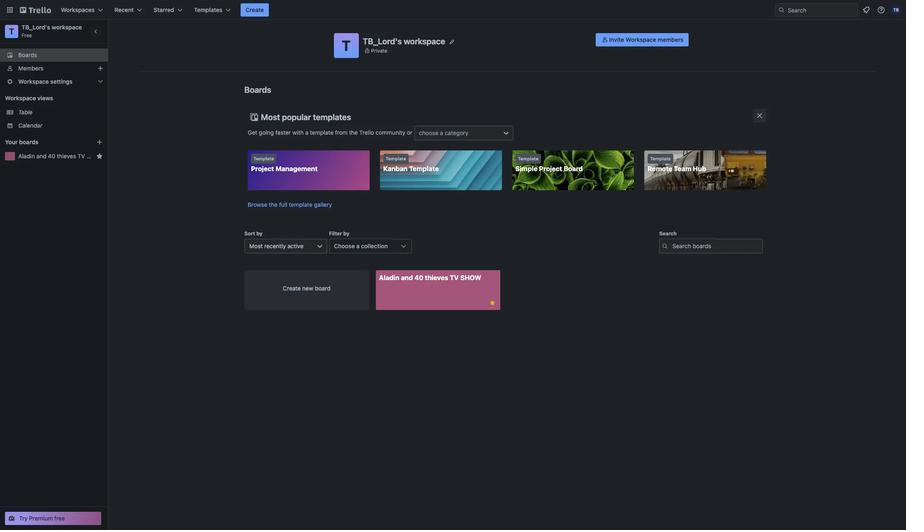 Task type: vqa. For each thing, say whether or not it's contained in the screenshot.
leftmost Create
yes



Task type: locate. For each thing, give the bounding box(es) containing it.
trello
[[359, 129, 374, 136]]

create
[[246, 6, 264, 13], [283, 285, 301, 292]]

invite workspace members
[[609, 36, 684, 43]]

primary element
[[0, 0, 906, 20]]

Search field
[[785, 4, 858, 16]]

1 vertical spatial most
[[249, 243, 263, 250]]

starred button
[[149, 3, 187, 17]]

tb_lord's up free
[[22, 24, 50, 31]]

t
[[9, 27, 14, 36], [342, 37, 351, 54]]

t link
[[5, 25, 18, 38]]

0 horizontal spatial aladin and 40 thieves tv show link
[[18, 152, 104, 161]]

1 vertical spatial template
[[289, 201, 312, 208]]

workspace inside workspace settings popup button
[[18, 78, 49, 85]]

tb_lord's workspace link
[[22, 24, 82, 31]]

1 vertical spatial t
[[342, 37, 351, 54]]

templates button
[[189, 3, 236, 17]]

0 horizontal spatial by
[[256, 231, 262, 237]]

1 vertical spatial 40
[[415, 274, 423, 282]]

0 horizontal spatial tb_lord's
[[22, 24, 50, 31]]

by right sort
[[256, 231, 262, 237]]

create inside button
[[246, 6, 264, 13]]

1 vertical spatial workspace
[[404, 36, 445, 46]]

2 by from the left
[[343, 231, 349, 237]]

1 vertical spatial show
[[460, 274, 481, 282]]

project left management
[[251, 165, 274, 173]]

0 horizontal spatial t
[[9, 27, 14, 36]]

boards
[[18, 51, 37, 58], [244, 85, 271, 95]]

aladin
[[18, 153, 35, 160], [379, 274, 399, 282]]

kanban
[[383, 165, 408, 173]]

a for choose a collection
[[356, 243, 360, 250]]

0 vertical spatial tv
[[78, 153, 85, 160]]

template remote team hub
[[648, 156, 706, 173]]

0 horizontal spatial project
[[251, 165, 274, 173]]

0 vertical spatial aladin and 40 thieves tv show
[[18, 153, 104, 160]]

template up kanban
[[386, 156, 406, 161]]

workspace for tb_lord's workspace free
[[52, 24, 82, 31]]

1 horizontal spatial show
[[460, 274, 481, 282]]

t left private
[[342, 37, 351, 54]]

invite
[[609, 36, 624, 43]]

sort
[[244, 231, 255, 237]]

template
[[253, 156, 274, 161], [386, 156, 406, 161], [518, 156, 538, 161], [650, 156, 671, 161], [409, 165, 439, 173]]

thieves
[[57, 153, 76, 160], [425, 274, 448, 282]]

most down the sort by at the top of page
[[249, 243, 263, 250]]

0 vertical spatial t
[[9, 27, 14, 36]]

tb_lord's for tb_lord's workspace free
[[22, 24, 50, 31]]

the left full
[[269, 201, 278, 208]]

1 horizontal spatial t
[[342, 37, 351, 54]]

sort by
[[244, 231, 262, 237]]

workspace up table
[[5, 95, 36, 102]]

tb_lord's inside tb_lord's workspace free
[[22, 24, 50, 31]]

your
[[5, 139, 18, 146]]

simple
[[515, 165, 538, 173]]

t left free
[[9, 27, 14, 36]]

0 horizontal spatial aladin
[[18, 153, 35, 160]]

most
[[261, 112, 280, 122], [249, 243, 263, 250]]

template inside template project management
[[253, 156, 274, 161]]

choose a collection
[[334, 243, 388, 250]]

2 project from the left
[[539, 165, 562, 173]]

a inside button
[[356, 243, 360, 250]]

the
[[349, 129, 358, 136], [269, 201, 278, 208]]

0 horizontal spatial 40
[[48, 153, 55, 160]]

1 vertical spatial aladin and 40 thieves tv show
[[379, 274, 481, 282]]

t for the t button on the top left
[[342, 37, 351, 54]]

try premium free
[[19, 515, 65, 522]]

template right kanban
[[409, 165, 439, 173]]

a right the choose
[[440, 129, 443, 136]]

from
[[335, 129, 348, 136]]

template
[[310, 129, 333, 136], [289, 201, 312, 208]]

1 horizontal spatial and
[[401, 274, 413, 282]]

1 project from the left
[[251, 165, 274, 173]]

template down the templates at the left of page
[[310, 129, 333, 136]]

tb_lord's up private
[[363, 36, 402, 46]]

0 vertical spatial create
[[246, 6, 264, 13]]

a right choose
[[356, 243, 360, 250]]

1 horizontal spatial aladin
[[379, 274, 399, 282]]

2 vertical spatial workspace
[[5, 95, 36, 102]]

workspace
[[52, 24, 82, 31], [404, 36, 445, 46]]

tb_lord's workspace free
[[22, 24, 82, 39]]

1 vertical spatial create
[[283, 285, 301, 292]]

1 horizontal spatial boards
[[244, 85, 271, 95]]

a
[[305, 129, 308, 136], [440, 129, 443, 136], [356, 243, 360, 250]]

0 vertical spatial the
[[349, 129, 358, 136]]

1 by from the left
[[256, 231, 262, 237]]

1 horizontal spatial tv
[[450, 274, 459, 282]]

0 vertical spatial template
[[310, 129, 333, 136]]

0 vertical spatial workspace
[[626, 36, 656, 43]]

0 vertical spatial most
[[261, 112, 280, 122]]

project
[[251, 165, 274, 173], [539, 165, 562, 173]]

tb_lord's
[[22, 24, 50, 31], [363, 36, 402, 46]]

1 horizontal spatial aladin and 40 thieves tv show
[[379, 274, 481, 282]]

workspace for tb_lord's workspace
[[404, 36, 445, 46]]

by
[[256, 231, 262, 237], [343, 231, 349, 237]]

0 horizontal spatial the
[[269, 201, 278, 208]]

workspace
[[626, 36, 656, 43], [18, 78, 49, 85], [5, 95, 36, 102]]

going
[[259, 129, 274, 136]]

boards
[[19, 139, 38, 146]]

starred
[[154, 6, 174, 13]]

template up the simple
[[518, 156, 538, 161]]

template up remote at the top right
[[650, 156, 671, 161]]

and
[[36, 153, 46, 160], [401, 274, 413, 282]]

t for t link
[[9, 27, 14, 36]]

choose
[[334, 243, 355, 250]]

aladin down boards
[[18, 153, 35, 160]]

0 vertical spatial thieves
[[57, 153, 76, 160]]

1 vertical spatial tb_lord's
[[363, 36, 402, 46]]

0 horizontal spatial show
[[87, 153, 104, 160]]

1 horizontal spatial tb_lord's
[[363, 36, 402, 46]]

1 horizontal spatial create
[[283, 285, 301, 292]]

by right filter
[[343, 231, 349, 237]]

show
[[87, 153, 104, 160], [460, 274, 481, 282]]

aladin and 40 thieves tv show link
[[18, 152, 104, 161], [376, 270, 500, 310]]

board
[[564, 165, 583, 173]]

1 horizontal spatial workspace
[[404, 36, 445, 46]]

workspace for views
[[5, 95, 36, 102]]

a right with
[[305, 129, 308, 136]]

tv
[[78, 153, 85, 160], [450, 274, 459, 282]]

workspace right invite
[[626, 36, 656, 43]]

open information menu image
[[877, 6, 885, 14]]

popular
[[282, 112, 311, 122]]

by for filter by
[[343, 231, 349, 237]]

aladin down 'collection'
[[379, 274, 399, 282]]

aladin and 40 thieves tv show
[[18, 153, 104, 160], [379, 274, 481, 282]]

workspace views
[[5, 95, 53, 102]]

browse
[[248, 201, 267, 208]]

1 horizontal spatial a
[[356, 243, 360, 250]]

1 vertical spatial aladin and 40 thieves tv show link
[[376, 270, 500, 310]]

0 horizontal spatial create
[[246, 6, 264, 13]]

1 horizontal spatial thieves
[[425, 274, 448, 282]]

create new board
[[283, 285, 330, 292]]

project left board
[[539, 165, 562, 173]]

0 vertical spatial aladin
[[18, 153, 35, 160]]

members
[[658, 36, 684, 43]]

most up going on the top
[[261, 112, 280, 122]]

workspace inside tb_lord's workspace free
[[52, 24, 82, 31]]

the right from
[[349, 129, 358, 136]]

Search text field
[[659, 239, 763, 254]]

1 horizontal spatial project
[[539, 165, 562, 173]]

template down going on the top
[[253, 156, 274, 161]]

0 vertical spatial tb_lord's
[[22, 24, 50, 31]]

browse the full template gallery link
[[248, 201, 332, 208]]

workspace settings button
[[0, 75, 108, 88]]

0 vertical spatial workspace
[[52, 24, 82, 31]]

0 horizontal spatial workspace
[[52, 24, 82, 31]]

a for choose a category
[[440, 129, 443, 136]]

2 horizontal spatial a
[[440, 129, 443, 136]]

template inside template remote team hub
[[650, 156, 671, 161]]

t button
[[334, 33, 359, 58]]

0 horizontal spatial aladin and 40 thieves tv show
[[18, 153, 104, 160]]

t inside button
[[342, 37, 351, 54]]

template inside template simple project board
[[518, 156, 538, 161]]

0 vertical spatial boards
[[18, 51, 37, 58]]

40
[[48, 153, 55, 160], [415, 274, 423, 282]]

calendar link
[[18, 122, 103, 130]]

1 horizontal spatial by
[[343, 231, 349, 237]]

workspace down members
[[18, 78, 49, 85]]

sm image
[[601, 36, 609, 44]]

by for sort by
[[256, 231, 262, 237]]

1 vertical spatial workspace
[[18, 78, 49, 85]]

0 horizontal spatial thieves
[[57, 153, 76, 160]]

template right full
[[289, 201, 312, 208]]

with
[[292, 129, 304, 136]]

0 horizontal spatial and
[[36, 153, 46, 160]]

settings
[[50, 78, 73, 85]]

template kanban template
[[383, 156, 439, 173]]



Task type: describe. For each thing, give the bounding box(es) containing it.
free
[[22, 32, 32, 39]]

add board image
[[96, 139, 103, 146]]

filter by
[[329, 231, 349, 237]]

community
[[376, 129, 405, 136]]

template simple project board
[[515, 156, 583, 173]]

private
[[371, 48, 387, 54]]

1 horizontal spatial 40
[[415, 274, 423, 282]]

1 vertical spatial aladin
[[379, 274, 399, 282]]

most popular templates
[[261, 112, 351, 122]]

workspace inside invite workspace members button
[[626, 36, 656, 43]]

your boards
[[5, 139, 38, 146]]

views
[[37, 95, 53, 102]]

1 vertical spatial the
[[269, 201, 278, 208]]

premium
[[29, 515, 53, 522]]

most for most recently active
[[249, 243, 263, 250]]

0 horizontal spatial tv
[[78, 153, 85, 160]]

0 notifications image
[[861, 5, 871, 15]]

workspaces
[[61, 6, 95, 13]]

board
[[315, 285, 330, 292]]

template for project
[[253, 156, 274, 161]]

template for simple
[[518, 156, 538, 161]]

recent button
[[110, 3, 147, 17]]

back to home image
[[20, 3, 51, 17]]

collection
[[361, 243, 388, 250]]

team
[[674, 165, 691, 173]]

or
[[407, 129, 412, 136]]

category
[[445, 129, 468, 136]]

try premium free button
[[5, 512, 101, 526]]

choose a category
[[419, 129, 468, 136]]

search image
[[778, 7, 785, 13]]

0 vertical spatial and
[[36, 153, 46, 160]]

workspace navigation collapse icon image
[[90, 26, 102, 37]]

starred icon image
[[96, 153, 103, 160]]

choose
[[419, 129, 438, 136]]

get going faster with a template from the trello community or
[[248, 129, 414, 136]]

members link
[[0, 62, 108, 75]]

template project management
[[251, 156, 318, 173]]

new
[[302, 285, 313, 292]]

calendar
[[18, 122, 42, 129]]

project inside template simple project board
[[539, 165, 562, 173]]

hub
[[693, 165, 706, 173]]

members
[[18, 65, 43, 72]]

search
[[659, 231, 677, 237]]

invite workspace members button
[[596, 33, 688, 46]]

faster
[[275, 129, 291, 136]]

0 vertical spatial show
[[87, 153, 104, 160]]

most for most popular templates
[[261, 112, 280, 122]]

browse the full template gallery
[[248, 201, 332, 208]]

1 vertical spatial thieves
[[425, 274, 448, 282]]

most recently active
[[249, 243, 304, 250]]

create button
[[241, 3, 269, 17]]

project inside template project management
[[251, 165, 274, 173]]

tyler black (tylerblack440) image
[[891, 5, 901, 15]]

template for kanban
[[386, 156, 406, 161]]

active
[[287, 243, 304, 250]]

remote
[[648, 165, 672, 173]]

free
[[54, 515, 65, 522]]

create for create
[[246, 6, 264, 13]]

templates
[[194, 6, 222, 13]]

create for create new board
[[283, 285, 301, 292]]

template for remote
[[650, 156, 671, 161]]

0 horizontal spatial a
[[305, 129, 308, 136]]

1 horizontal spatial the
[[349, 129, 358, 136]]

table
[[18, 109, 33, 116]]

full
[[279, 201, 287, 208]]

0 horizontal spatial boards
[[18, 51, 37, 58]]

choose a collection button
[[329, 239, 412, 254]]

workspaces button
[[56, 3, 108, 17]]

templates
[[313, 112, 351, 122]]

1 vertical spatial and
[[401, 274, 413, 282]]

recent
[[115, 6, 134, 13]]

0 vertical spatial aladin and 40 thieves tv show link
[[18, 152, 104, 161]]

1 vertical spatial tv
[[450, 274, 459, 282]]

recently
[[264, 243, 286, 250]]

1 vertical spatial boards
[[244, 85, 271, 95]]

workspace settings
[[18, 78, 73, 85]]

tb_lord's workspace
[[363, 36, 445, 46]]

filter
[[329, 231, 342, 237]]

gallery
[[314, 201, 332, 208]]

0 vertical spatial 40
[[48, 153, 55, 160]]

boards link
[[0, 49, 108, 62]]

get
[[248, 129, 257, 136]]

your boards with 1 items element
[[5, 137, 84, 147]]

management
[[276, 165, 318, 173]]

click to unstar this board. it will be removed from your starred list. image
[[489, 300, 496, 307]]

1 horizontal spatial aladin and 40 thieves tv show link
[[376, 270, 500, 310]]

tb_lord's for tb_lord's workspace
[[363, 36, 402, 46]]

table link
[[18, 108, 103, 117]]

workspace for settings
[[18, 78, 49, 85]]

try
[[19, 515, 28, 522]]



